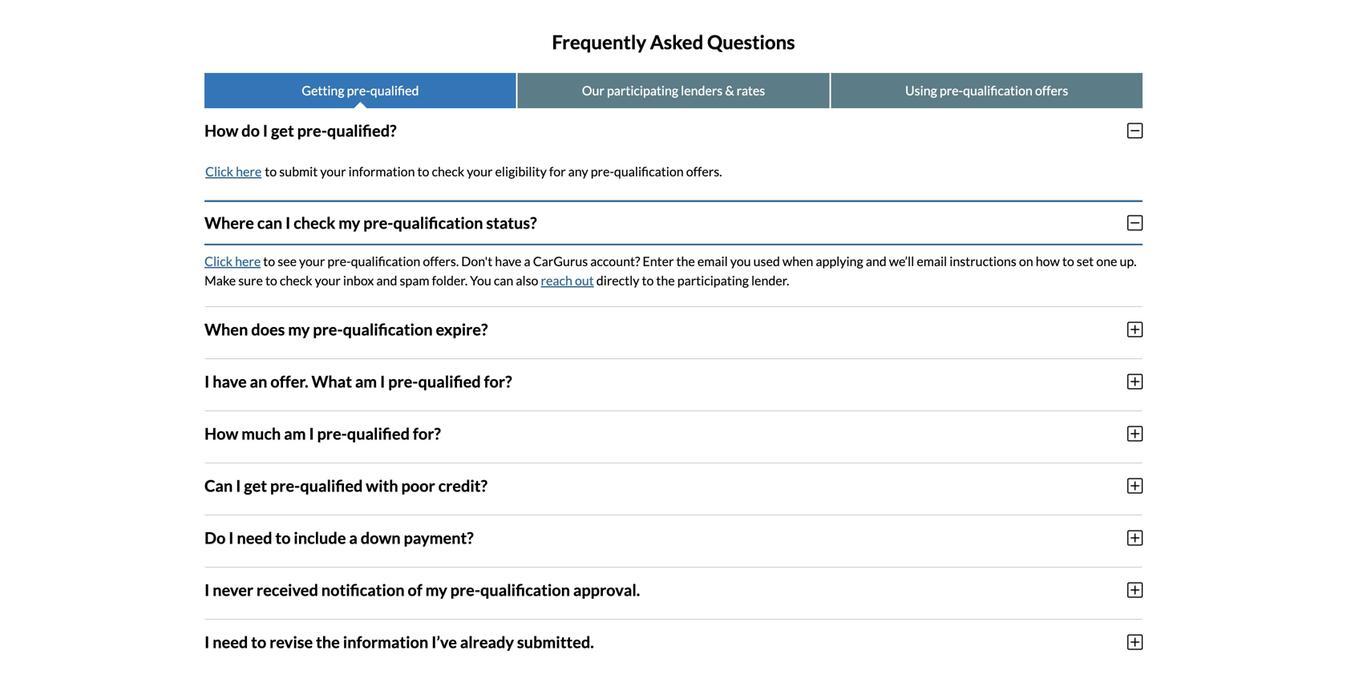 Task type: vqa. For each thing, say whether or not it's contained in the screenshot.
plus square icon inside I HAVE AN OFFER. WHAT AM I PRE-QUALIFIED FOR? BUTTON
yes



Task type: locate. For each thing, give the bounding box(es) containing it.
how inside button
[[205, 424, 239, 444]]

qualified up with
[[347, 424, 410, 444]]

a left the down
[[349, 529, 358, 548]]

i inside dropdown button
[[263, 121, 268, 140]]

0 vertical spatial information
[[349, 164, 415, 179]]

rates
[[737, 82, 766, 98]]

i've
[[432, 633, 457, 652]]

qualification left offers
[[964, 82, 1033, 98]]

my right of at the left of the page
[[426, 581, 448, 600]]

plus square image for payment?
[[1128, 529, 1143, 547]]

0 vertical spatial plus square image
[[1128, 321, 1143, 338]]

to left "include"
[[275, 529, 291, 548]]

check inside to see your pre-qualification offers. don't have a cargurus account? enter the email you used when applying and we'll email instructions on how to set one up. make sure to check your inbox and spam folder. you can also
[[280, 273, 313, 288]]

click
[[205, 164, 233, 179], [205, 253, 233, 269]]

3 plus square image from the top
[[1128, 582, 1143, 599]]

1 horizontal spatial for?
[[484, 372, 512, 391]]

participating
[[607, 82, 679, 98], [678, 273, 749, 288]]

how for how much am i pre-qualified for?
[[205, 424, 239, 444]]

a
[[524, 253, 531, 269], [349, 529, 358, 548]]

how much am i pre-qualified for? button
[[205, 411, 1143, 456]]

plus square image
[[1128, 321, 1143, 338], [1128, 477, 1143, 495], [1128, 582, 1143, 599]]

1 vertical spatial am
[[284, 424, 306, 444]]

your left inbox
[[315, 273, 341, 288]]

my right does
[[288, 320, 310, 339]]

0 horizontal spatial for?
[[413, 424, 441, 444]]

information
[[349, 164, 415, 179], [343, 633, 429, 652]]

here for click here to submit your information to check your eligibility for any pre-qualification offers.
[[236, 164, 262, 179]]

1 vertical spatial check
[[294, 213, 336, 233]]

qualification
[[964, 82, 1033, 98], [615, 164, 684, 179], [394, 213, 483, 233], [351, 253, 421, 269], [343, 320, 433, 339], [481, 581, 570, 600]]

1 vertical spatial how
[[205, 424, 239, 444]]

1 horizontal spatial get
[[271, 121, 294, 140]]

don't
[[462, 253, 493, 269]]

expire?
[[436, 320, 488, 339]]

you
[[470, 273, 492, 288]]

how
[[205, 121, 239, 140], [205, 424, 239, 444]]

need right do
[[237, 529, 272, 548]]

i never received notification of my pre-qualification approval. button
[[205, 568, 1143, 613]]

the right revise
[[316, 633, 340, 652]]

4 plus square image from the top
[[1128, 634, 1143, 651]]

much
[[242, 424, 281, 444]]

plus square image inside i need to revise the information i've already submitted. button
[[1128, 634, 1143, 651]]

1 horizontal spatial a
[[524, 253, 531, 269]]

getting pre-qualified tab panel
[[205, 108, 1143, 671]]

0 horizontal spatial my
[[288, 320, 310, 339]]

need inside button
[[213, 633, 248, 652]]

qualification up inbox
[[351, 253, 421, 269]]

information down qualified?
[[349, 164, 415, 179]]

to down enter at the top
[[642, 273, 654, 288]]

1 vertical spatial need
[[213, 633, 248, 652]]

any
[[569, 164, 589, 179]]

here down do
[[236, 164, 262, 179]]

where can i check my pre-qualification status?
[[205, 213, 537, 233]]

get right can
[[244, 476, 267, 496]]

have inside to see your pre-qualification offers. don't have a cargurus account? enter the email you used when applying and we'll email instructions on how to set one up. make sure to check your inbox and spam folder. you can also
[[495, 253, 522, 269]]

i inside dropdown button
[[286, 213, 291, 233]]

check inside dropdown button
[[294, 213, 336, 233]]

how much am i pre-qualified for?
[[205, 424, 441, 444]]

0 vertical spatial for?
[[484, 372, 512, 391]]

getting pre-qualified button
[[205, 73, 516, 108]]

qualified left with
[[300, 476, 363, 496]]

1 vertical spatial a
[[349, 529, 358, 548]]

0 horizontal spatial can
[[257, 213, 282, 233]]

my up inbox
[[339, 213, 360, 233]]

1 vertical spatial plus square image
[[1128, 477, 1143, 495]]

0 vertical spatial participating
[[607, 82, 679, 98]]

a up also
[[524, 253, 531, 269]]

how for how do i get pre-qualified?
[[205, 121, 239, 140]]

1 vertical spatial the
[[657, 273, 675, 288]]

0 vertical spatial offers.
[[687, 164, 723, 179]]

email left you
[[698, 253, 728, 269]]

participating right our
[[607, 82, 679, 98]]

for? up poor
[[413, 424, 441, 444]]

0 vertical spatial have
[[495, 253, 522, 269]]

0 vertical spatial am
[[355, 372, 377, 391]]

applying
[[816, 253, 864, 269]]

2 vertical spatial plus square image
[[1128, 582, 1143, 599]]

need
[[237, 529, 272, 548], [213, 633, 248, 652]]

check up the see
[[294, 213, 336, 233]]

1 vertical spatial for?
[[413, 424, 441, 444]]

and left we'll
[[866, 253, 887, 269]]

am
[[355, 372, 377, 391], [284, 424, 306, 444]]

2 vertical spatial check
[[280, 273, 313, 288]]

the down enter at the top
[[657, 273, 675, 288]]

never
[[213, 581, 254, 600]]

to right sure
[[266, 273, 277, 288]]

how left do
[[205, 121, 239, 140]]

to inside 'button'
[[275, 529, 291, 548]]

1 vertical spatial can
[[494, 273, 514, 288]]

participating down you
[[678, 273, 749, 288]]

participating inside our participating lenders & rates button
[[607, 82, 679, 98]]

1 horizontal spatial am
[[355, 372, 377, 391]]

0 vertical spatial and
[[866, 253, 887, 269]]

2 plus square image from the top
[[1128, 425, 1143, 443]]

get inside button
[[244, 476, 267, 496]]

plus square image for credit?
[[1128, 477, 1143, 495]]

and
[[866, 253, 887, 269], [377, 273, 397, 288]]

am right 'much'
[[284, 424, 306, 444]]

need down never
[[213, 633, 248, 652]]

using pre-qualification offers
[[906, 82, 1069, 98]]

can i get pre-qualified with poor credit?
[[205, 476, 488, 496]]

plus square image inside the i have an offer. what am i pre-qualified for? button
[[1128, 373, 1143, 391]]

1 horizontal spatial can
[[494, 273, 514, 288]]

we'll
[[890, 253, 915, 269]]

offers
[[1036, 82, 1069, 98]]

qualified
[[371, 82, 419, 98], [418, 372, 481, 391], [347, 424, 410, 444], [300, 476, 363, 496]]

plus square image inside can i get pre-qualified with poor credit? button
[[1128, 477, 1143, 495]]

qualification up don't at the top of the page
[[394, 213, 483, 233]]

how left 'much'
[[205, 424, 239, 444]]

1 horizontal spatial email
[[917, 253, 948, 269]]

1 vertical spatial participating
[[678, 273, 749, 288]]

received
[[257, 581, 318, 600]]

also
[[516, 273, 539, 288]]

1 email from the left
[[698, 253, 728, 269]]

0 horizontal spatial have
[[213, 372, 247, 391]]

where
[[205, 213, 254, 233]]

poor
[[402, 476, 435, 496]]

plus square image
[[1128, 373, 1143, 391], [1128, 425, 1143, 443], [1128, 529, 1143, 547], [1128, 634, 1143, 651]]

information inside button
[[343, 633, 429, 652]]

email right we'll
[[917, 253, 948, 269]]

0 vertical spatial my
[[339, 213, 360, 233]]

on
[[1020, 253, 1034, 269]]

&
[[726, 82, 735, 98]]

to inside button
[[251, 633, 267, 652]]

set
[[1077, 253, 1094, 269]]

and left spam
[[377, 273, 397, 288]]

am right the what
[[355, 372, 377, 391]]

to see your pre-qualification offers. don't have a cargurus account? enter the email you used when applying and we'll email instructions on how to set one up. make sure to check your inbox and spam folder. you can also
[[205, 253, 1137, 288]]

to left submit
[[265, 164, 277, 179]]

get right do
[[271, 121, 294, 140]]

plus square image inside i never received notification of my pre-qualification approval. button
[[1128, 582, 1143, 599]]

eligibility
[[495, 164, 547, 179]]

where can i check my pre-qualification status? button
[[205, 200, 1143, 245]]

offers. down how do i get pre-qualified? dropdown button
[[687, 164, 723, 179]]

0 vertical spatial a
[[524, 253, 531, 269]]

the inside button
[[316, 633, 340, 652]]

offers.
[[687, 164, 723, 179], [423, 253, 459, 269]]

0 horizontal spatial get
[[244, 476, 267, 496]]

click here link
[[205, 253, 261, 269]]

1 horizontal spatial have
[[495, 253, 522, 269]]

0 horizontal spatial email
[[698, 253, 728, 269]]

1 vertical spatial here
[[235, 253, 261, 269]]

have inside button
[[213, 372, 247, 391]]

your right submit
[[320, 164, 346, 179]]

check
[[432, 164, 465, 179], [294, 213, 336, 233], [280, 273, 313, 288]]

how inside dropdown button
[[205, 121, 239, 140]]

spam
[[400, 273, 430, 288]]

to left revise
[[251, 633, 267, 652]]

0 horizontal spatial offers.
[[423, 253, 459, 269]]

qualification inside dropdown button
[[394, 213, 483, 233]]

get
[[271, 121, 294, 140], [244, 476, 267, 496]]

0 vertical spatial how
[[205, 121, 239, 140]]

2 vertical spatial the
[[316, 633, 340, 652]]

0 vertical spatial click
[[205, 164, 233, 179]]

check down the see
[[280, 273, 313, 288]]

2 plus square image from the top
[[1128, 477, 1143, 495]]

can inside dropdown button
[[257, 213, 282, 233]]

can right where
[[257, 213, 282, 233]]

can
[[257, 213, 282, 233], [494, 273, 514, 288]]

minus square image
[[1128, 214, 1143, 232]]

sure
[[238, 273, 263, 288]]

here up sure
[[235, 253, 261, 269]]

using
[[906, 82, 938, 98]]

2 horizontal spatial the
[[677, 253, 695, 269]]

when
[[783, 253, 814, 269]]

plus square image inside do i need to include a down payment? 'button'
[[1128, 529, 1143, 547]]

click up make on the top left of the page
[[205, 253, 233, 269]]

frequently asked questions tab list
[[205, 73, 1143, 108]]

qualified inside frequently asked questions tab list
[[371, 82, 419, 98]]

1 vertical spatial get
[[244, 476, 267, 496]]

to
[[265, 164, 277, 179], [418, 164, 430, 179], [263, 253, 275, 269], [1063, 253, 1075, 269], [266, 273, 277, 288], [642, 273, 654, 288], [275, 529, 291, 548], [251, 633, 267, 652]]

information down notification
[[343, 633, 429, 652]]

1 vertical spatial information
[[343, 633, 429, 652]]

minus square image
[[1128, 122, 1143, 139]]

1 horizontal spatial the
[[657, 273, 675, 288]]

click for click here
[[205, 253, 233, 269]]

0 horizontal spatial the
[[316, 633, 340, 652]]

include
[[294, 529, 346, 548]]

0 vertical spatial need
[[237, 529, 272, 548]]

already
[[460, 633, 514, 652]]

out
[[575, 273, 594, 288]]

3 plus square image from the top
[[1128, 529, 1143, 547]]

have left an
[[213, 372, 247, 391]]

0 horizontal spatial a
[[349, 529, 358, 548]]

1 plus square image from the top
[[1128, 321, 1143, 338]]

0 vertical spatial the
[[677, 253, 695, 269]]

participating inside getting pre-qualified tab panel
[[678, 273, 749, 288]]

how do i get pre-qualified?
[[205, 121, 397, 140]]

can right you
[[494, 273, 514, 288]]

pre-
[[347, 82, 371, 98], [940, 82, 964, 98], [297, 121, 327, 140], [591, 164, 615, 179], [364, 213, 394, 233], [328, 253, 351, 269], [313, 320, 343, 339], [388, 372, 418, 391], [317, 424, 347, 444], [270, 476, 300, 496], [451, 581, 481, 600]]

here for click here
[[235, 253, 261, 269]]

1 plus square image from the top
[[1128, 373, 1143, 391]]

here
[[236, 164, 262, 179], [235, 253, 261, 269]]

the inside to see your pre-qualification offers. don't have a cargurus account? enter the email you used when applying and we'll email instructions on how to set one up. make sure to check your inbox and spam folder. you can also
[[677, 253, 695, 269]]

offer.
[[271, 372, 309, 391]]

0 vertical spatial get
[[271, 121, 294, 140]]

to up where can i check my pre-qualification status?
[[418, 164, 430, 179]]

plus square image inside when does my pre-qualification expire? button
[[1128, 321, 1143, 338]]

2 how from the top
[[205, 424, 239, 444]]

0 vertical spatial here
[[236, 164, 262, 179]]

2 horizontal spatial my
[[426, 581, 448, 600]]

questions
[[708, 30, 796, 53]]

do i need to include a down payment?
[[205, 529, 474, 548]]

the
[[677, 253, 695, 269], [657, 273, 675, 288], [316, 633, 340, 652]]

can i get pre-qualified with poor credit? button
[[205, 464, 1143, 509]]

have
[[495, 253, 522, 269], [213, 372, 247, 391]]

the right enter at the top
[[677, 253, 695, 269]]

1 horizontal spatial offers.
[[687, 164, 723, 179]]

1 vertical spatial have
[[213, 372, 247, 391]]

1 how from the top
[[205, 121, 239, 140]]

click up where
[[205, 164, 233, 179]]

how
[[1036, 253, 1061, 269]]

submitted.
[[517, 633, 594, 652]]

offers. up folder.
[[423, 253, 459, 269]]

cargurus
[[533, 253, 588, 269]]

1 vertical spatial click
[[205, 253, 233, 269]]

1 vertical spatial offers.
[[423, 253, 459, 269]]

get inside dropdown button
[[271, 121, 294, 140]]

i have an offer. what am i pre-qualified for?
[[205, 372, 512, 391]]

have up also
[[495, 253, 522, 269]]

getting
[[302, 82, 345, 98]]

qualified up qualified?
[[371, 82, 419, 98]]

qualification down spam
[[343, 320, 433, 339]]

1 vertical spatial my
[[288, 320, 310, 339]]

0 vertical spatial can
[[257, 213, 282, 233]]

check left eligibility in the top of the page
[[432, 164, 465, 179]]

1 horizontal spatial my
[[339, 213, 360, 233]]

1 vertical spatial and
[[377, 273, 397, 288]]

for? down expire?
[[484, 372, 512, 391]]

what
[[312, 372, 352, 391]]



Task type: describe. For each thing, give the bounding box(es) containing it.
the for i need to revise the information i've already submitted.
[[316, 633, 340, 652]]

up.
[[1120, 253, 1137, 269]]

submit
[[279, 164, 318, 179]]

see
[[278, 253, 297, 269]]

plus square image for qualification
[[1128, 582, 1143, 599]]

pre- inside dropdown button
[[364, 213, 394, 233]]

to left 'set'
[[1063, 253, 1075, 269]]

0 horizontal spatial and
[[377, 273, 397, 288]]

you
[[731, 253, 751, 269]]

qualification inside to see your pre-qualification offers. don't have a cargurus account? enter the email you used when applying and we'll email instructions on how to set one up. make sure to check your inbox and spam folder. you can also
[[351, 253, 421, 269]]

2 vertical spatial my
[[426, 581, 448, 600]]

i need to revise the information i've already submitted.
[[205, 633, 594, 652]]

our participating lenders & rates
[[582, 82, 766, 98]]

reach
[[541, 273, 573, 288]]

one
[[1097, 253, 1118, 269]]

0 horizontal spatial am
[[284, 424, 306, 444]]

qualified down expire?
[[418, 372, 481, 391]]

does
[[251, 320, 285, 339]]

down
[[361, 529, 401, 548]]

instructions
[[950, 253, 1017, 269]]

need inside 'button'
[[237, 529, 272, 548]]

account?
[[591, 253, 641, 269]]

pre- inside to see your pre-qualification offers. don't have a cargurus account? enter the email you used when applying and we'll email instructions on how to set one up. make sure to check your inbox and spam folder. you can also
[[328, 253, 351, 269]]

1 horizontal spatial and
[[866, 253, 887, 269]]

revise
[[270, 633, 313, 652]]

do
[[205, 529, 226, 548]]

credit?
[[439, 476, 488, 496]]

frequently asked questions
[[552, 30, 796, 53]]

for? inside how much am i pre-qualified for? button
[[413, 424, 441, 444]]

an
[[250, 372, 267, 391]]

our participating lenders & rates button
[[518, 73, 830, 108]]

payment?
[[404, 529, 474, 548]]

make
[[205, 273, 236, 288]]

how do i get pre-qualified? button
[[205, 108, 1143, 153]]

lenders
[[681, 82, 723, 98]]

i inside 'button'
[[229, 529, 234, 548]]

notification
[[322, 581, 405, 600]]

i have an offer. what am i pre-qualified for? button
[[205, 359, 1143, 404]]

0 vertical spatial check
[[432, 164, 465, 179]]

when
[[205, 320, 248, 339]]

your left eligibility in the top of the page
[[467, 164, 493, 179]]

the for reach out directly to the participating lender.
[[657, 273, 675, 288]]

folder.
[[432, 273, 468, 288]]

used
[[754, 253, 780, 269]]

enter
[[643, 253, 674, 269]]

plus square image inside how much am i pre-qualified for? button
[[1128, 425, 1143, 443]]

your right the see
[[299, 253, 325, 269]]

directly
[[597, 273, 640, 288]]

information for your
[[349, 164, 415, 179]]

reach out link
[[541, 273, 594, 288]]

status?
[[486, 213, 537, 233]]

for? inside the i have an offer. what am i pre-qualified for? button
[[484, 372, 512, 391]]

when does my pre-qualification expire?
[[205, 320, 488, 339]]

i need to revise the information i've already submitted. button
[[205, 620, 1143, 665]]

to left the see
[[263, 253, 275, 269]]

do i need to include a down payment? button
[[205, 516, 1143, 561]]

information for the
[[343, 633, 429, 652]]

qualification up submitted.
[[481, 581, 570, 600]]

do
[[242, 121, 260, 140]]

reach out directly to the participating lender.
[[541, 273, 790, 288]]

plus square image for already
[[1128, 634, 1143, 651]]

offers. inside to see your pre-qualification offers. don't have a cargurus account? enter the email you used when applying and we'll email instructions on how to set one up. make sure to check your inbox and spam folder. you can also
[[423, 253, 459, 269]]

click here button
[[205, 160, 263, 184]]

inbox
[[343, 273, 374, 288]]

click here to submit your information to check your eligibility for any pre-qualification offers.
[[205, 164, 723, 179]]

asked
[[650, 30, 704, 53]]

plus square image for pre-
[[1128, 373, 1143, 391]]

qualified?
[[327, 121, 397, 140]]

qualification down how do i get pre-qualified? dropdown button
[[615, 164, 684, 179]]

pre- inside dropdown button
[[297, 121, 327, 140]]

with
[[366, 476, 398, 496]]

2 email from the left
[[917, 253, 948, 269]]

for
[[549, 164, 566, 179]]

lender.
[[752, 273, 790, 288]]

getting pre-qualified
[[302, 82, 419, 98]]

approval.
[[574, 581, 640, 600]]

click here
[[205, 253, 261, 269]]

click for click here to submit your information to check your eligibility for any pre-qualification offers.
[[205, 164, 233, 179]]

our
[[582, 82, 605, 98]]

i never received notification of my pre-qualification approval.
[[205, 581, 640, 600]]

qualification inside frequently asked questions tab list
[[964, 82, 1033, 98]]

my inside dropdown button
[[339, 213, 360, 233]]

a inside to see your pre-qualification offers. don't have a cargurus account? enter the email you used when applying and we'll email instructions on how to set one up. make sure to check your inbox and spam folder. you can also
[[524, 253, 531, 269]]

when does my pre-qualification expire? button
[[205, 307, 1143, 352]]

can
[[205, 476, 233, 496]]

can inside to see your pre-qualification offers. don't have a cargurus account? enter the email you used when applying and we'll email instructions on how to set one up. make sure to check your inbox and spam folder. you can also
[[494, 273, 514, 288]]

frequently
[[552, 30, 647, 53]]

a inside 'button'
[[349, 529, 358, 548]]

of
[[408, 581, 423, 600]]



